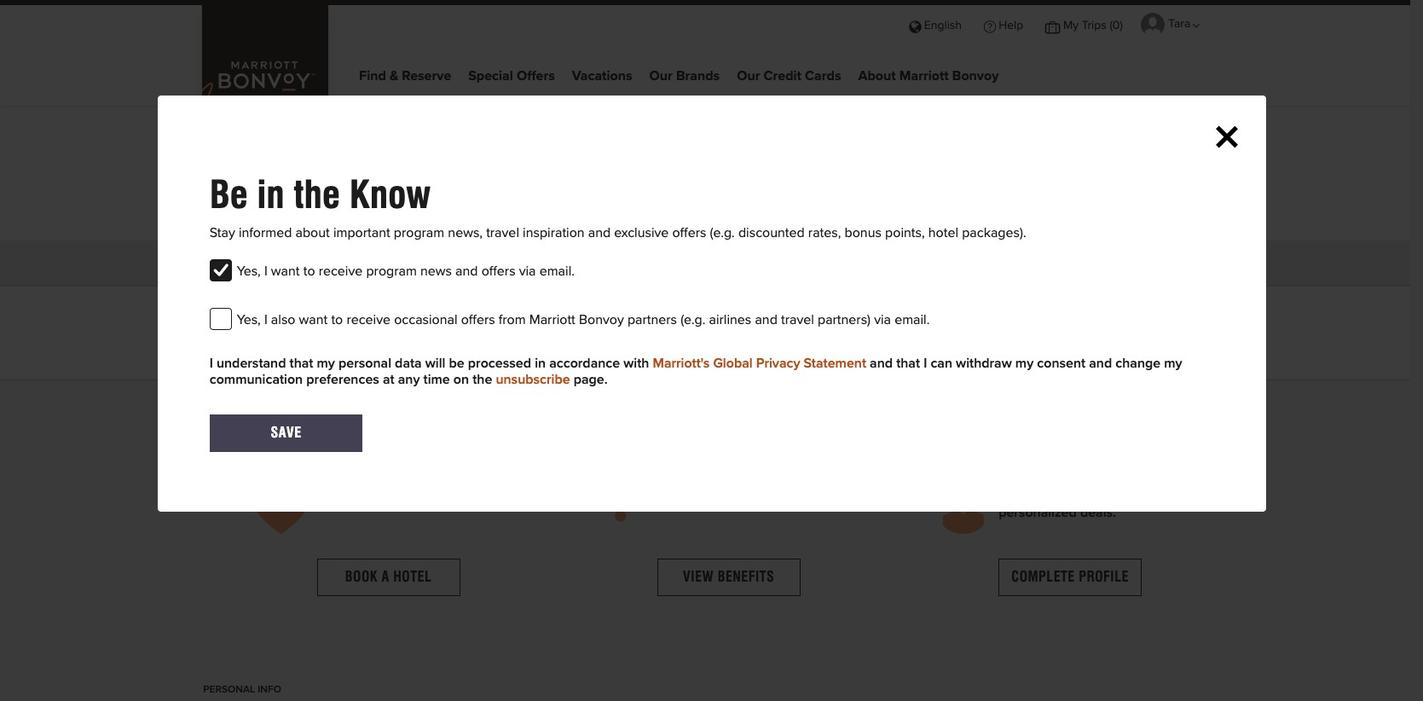 Task type: describe. For each thing, give the bounding box(es) containing it.
about
[[296, 226, 330, 240]]

inspiration
[[523, 226, 585, 240]]

to right welcome
[[311, 384, 331, 417]]

to down about at the top
[[303, 264, 315, 278]]

phone
[[456, 321, 505, 338]]

my trips (0)
[[1064, 19, 1123, 31]]

data
[[395, 357, 422, 370]]

informed
[[239, 226, 292, 240]]

exclusive
[[614, 226, 669, 240]]

and down 'member'
[[870, 357, 893, 370]]

to left update
[[331, 313, 343, 326]]

book a hotel
[[345, 569, 432, 585]]

accordance
[[549, 357, 620, 370]]

view benefits
[[683, 569, 775, 585]]

save
[[271, 425, 302, 441]]

1 horizontal spatial (e.g.
[[710, 226, 735, 240]]

vacations link
[[572, 64, 633, 89]]

0 horizontal spatial in
[[257, 172, 285, 217]]

1 vertical spatial receive
[[347, 313, 391, 326]]

0 horizontal spatial (e.g.
[[681, 313, 706, 326]]

find & reserve
[[359, 69, 451, 83]]

hotel
[[393, 569, 432, 585]]

for faster service, update your phone number and email address prior to contacting member support.
[[220, 321, 993, 338]]

generic profile image
[[203, 135, 280, 212]]

update your phone number and email address link
[[360, 321, 712, 338]]

dialogbox dialog
[[0, 0, 1424, 608]]

understand
[[217, 357, 286, 370]]

stay
[[210, 226, 235, 240]]

prior
[[716, 321, 752, 338]]

0 vertical spatial offers
[[672, 226, 707, 240]]

0 horizontal spatial via
[[519, 264, 536, 278]]

personalized
[[999, 506, 1077, 519]]

discounted
[[739, 226, 805, 240]]

from
[[499, 313, 526, 326]]

bonvoy inside dialogbox dialog
[[579, 313, 624, 326]]

bonvoy™.
[[432, 384, 540, 417]]

booking
[[1130, 490, 1180, 504]]

special
[[468, 69, 513, 83]]

2 horizontal spatial marriott
[[900, 69, 949, 83]]

and right news
[[456, 264, 478, 278]]

1 vertical spatial via
[[874, 313, 891, 326]]

update
[[360, 321, 414, 338]]

rates,
[[808, 226, 841, 240]]

my trips link
[[497, 254, 609, 271]]

english
[[924, 19, 962, 31]]

overview
[[237, 254, 309, 271]]

0 horizontal spatial faster
[[250, 321, 293, 338]]

i left understand
[[210, 357, 213, 370]]

credit
[[764, 69, 802, 83]]

my for my trips (0)
[[1064, 19, 1079, 31]]

personal
[[203, 685, 255, 695]]

2 my from the left
[[1016, 357, 1034, 370]]

unsubscribe
[[496, 372, 570, 386]]

welcome
[[203, 384, 304, 417]]

0 vertical spatial email.
[[540, 264, 575, 278]]

at
[[383, 372, 395, 386]]

benefits
[[718, 569, 775, 585]]

our brands link
[[650, 64, 720, 89]]

view
[[683, 569, 714, 585]]

information
[[999, 490, 1069, 504]]

0 vertical spatial bonvoy
[[953, 69, 999, 83]]

to right prior
[[756, 321, 771, 338]]

partners
[[628, 313, 677, 326]]

complete for complete your personal information for faster booking and personalized deals.
[[999, 475, 1058, 489]]

0 vertical spatial want
[[271, 264, 300, 278]]

activity link
[[357, 254, 469, 271]]

can
[[931, 357, 953, 370]]

i inside and that i can withdraw my consent and change my communication preferences at any time on the
[[924, 357, 927, 370]]

number
[[509, 321, 568, 338]]

cards
[[805, 69, 841, 83]]

a
[[382, 569, 390, 585]]

know
[[350, 172, 431, 217]]

be in the know
[[210, 172, 431, 217]]

marriott's global privacy statement link
[[653, 357, 867, 370]]

be
[[449, 357, 465, 370]]

will
[[425, 357, 446, 370]]

our credit cards
[[737, 69, 841, 83]]

complete for complete profile
[[1012, 569, 1075, 585]]

email
[[606, 321, 647, 338]]

brands
[[676, 69, 720, 83]]

our for our credit cards
[[737, 69, 760, 83]]

book a hotel link
[[317, 559, 460, 597]]

save button
[[210, 415, 363, 452]]

find & reserve link
[[359, 64, 451, 89]]

and left exclusive
[[588, 226, 611, 240]]

start
[[547, 384, 599, 417]]

statement
[[804, 357, 867, 370]]

and that i can withdraw my consent and change my communication preferences at any time on the
[[210, 357, 1183, 386]]

info
[[258, 685, 281, 695]]

my trips
[[521, 254, 585, 271]]

help link
[[973, 5, 1035, 44]]

yes, i want to receive program news and offers via email.
[[237, 264, 575, 278]]

complete profile link
[[999, 559, 1142, 597]]

2 vertical spatial offers
[[461, 313, 495, 326]]

on
[[454, 372, 469, 386]]

our credit cards link
[[737, 64, 841, 89]]

1 vertical spatial offers
[[482, 264, 516, 278]]



Task type: vqa. For each thing, say whether or not it's contained in the screenshot.
page.
yes



Task type: locate. For each thing, give the bounding box(es) containing it.
2 horizontal spatial my
[[1164, 357, 1183, 370]]

global
[[713, 357, 753, 370]]

complete
[[999, 475, 1058, 489], [1012, 569, 1075, 585]]

and right booking
[[1184, 490, 1207, 504]]

my right "suitcase" image
[[1064, 19, 1079, 31]]

2 our from the left
[[737, 69, 760, 83]]

bonvoy down help 'icon'
[[953, 69, 999, 83]]

offers up from
[[482, 264, 516, 278]]

vacations
[[572, 69, 633, 83]]

program left news
[[366, 264, 417, 278]]

my
[[1064, 19, 1079, 31], [521, 254, 544, 271]]

marriott right from
[[529, 313, 576, 326]]

complete your personal information for faster booking and personalized deals.
[[999, 475, 1207, 519]]

(e.g.
[[710, 226, 735, 240], [681, 313, 706, 326]]

0 vertical spatial marriott
[[900, 69, 949, 83]]

faster inside complete your personal information for faster booking and personalized deals.
[[1092, 490, 1127, 504]]

3 my from the left
[[1164, 357, 1183, 370]]

1 horizontal spatial in
[[535, 357, 546, 370]]

0 vertical spatial faster
[[250, 321, 293, 338]]

your
[[418, 321, 452, 338], [1062, 475, 1089, 489]]

&
[[390, 69, 399, 83]]

trips for my trips
[[548, 254, 585, 271]]

our for our brands
[[650, 69, 673, 83]]

1 vertical spatial program
[[366, 264, 417, 278]]

the right on
[[473, 372, 492, 386]]

about marriott bonvoy link
[[858, 64, 999, 89]]

packages).
[[962, 226, 1027, 240]]

special offers
[[468, 69, 555, 83]]

page.
[[574, 372, 608, 386]]

0 horizontal spatial email.
[[540, 264, 575, 278]]

0 horizontal spatial marriott
[[338, 384, 425, 417]]

program
[[394, 226, 445, 240], [366, 264, 417, 278]]

in up unsubscribe
[[535, 357, 546, 370]]

news
[[420, 264, 452, 278]]

i left the can
[[924, 357, 927, 370]]

that left the can
[[897, 357, 920, 370]]

marriott down data
[[338, 384, 425, 417]]

i
[[264, 264, 268, 278], [264, 313, 268, 326], [210, 357, 213, 370], [924, 357, 927, 370]]

about marriott bonvoy
[[858, 69, 999, 83]]

consent
[[1037, 357, 1086, 370]]

marriott
[[900, 69, 949, 83], [529, 313, 576, 326], [338, 384, 425, 417]]

1 vertical spatial personal
[[1092, 475, 1145, 489]]

trips left (0)
[[1082, 19, 1107, 31]]

the up about at the top
[[294, 172, 340, 217]]

email. right the partners)
[[895, 313, 930, 326]]

special offers link
[[468, 64, 555, 89]]

1 horizontal spatial bonvoy
[[953, 69, 999, 83]]

bonvoy
[[953, 69, 999, 83], [579, 313, 624, 326]]

0 vertical spatial via
[[519, 264, 536, 278]]

offers right exclusive
[[672, 226, 707, 240]]

1 horizontal spatial travel
[[781, 313, 814, 326]]

(e.g. left airlines
[[681, 313, 706, 326]]

1 horizontal spatial that
[[897, 357, 920, 370]]

i left also
[[264, 313, 268, 326]]

that inside and that i can withdraw my consent and change my communication preferences at any time on the
[[897, 357, 920, 370]]

personal info
[[203, 685, 281, 695]]

offers left from
[[461, 313, 495, 326]]

to
[[303, 264, 315, 278], [331, 313, 343, 326], [756, 321, 771, 338], [311, 384, 331, 417]]

0 vertical spatial program
[[394, 226, 445, 240]]

0 horizontal spatial our
[[650, 69, 673, 83]]

overview link
[[217, 254, 329, 271]]

personal up deals. on the right of page
[[1092, 475, 1145, 489]]

2 yes, from the top
[[237, 313, 261, 326]]

0 horizontal spatial my
[[317, 357, 335, 370]]

1 horizontal spatial faster
[[1092, 490, 1127, 504]]

1 horizontal spatial my
[[1064, 19, 1079, 31]]

that
[[290, 357, 313, 370], [897, 357, 920, 370]]

program up activity link
[[394, 226, 445, 240]]

email. down inspiration
[[540, 264, 575, 278]]

our left brands
[[650, 69, 673, 83]]

my left consent
[[1016, 357, 1034, 370]]

trips down inspiration
[[548, 254, 585, 271]]

tara link
[[1134, 5, 1209, 43]]

global header - my account image
[[1141, 13, 1165, 37]]

0 horizontal spatial bonvoy
[[579, 313, 624, 326]]

yes, i also want to receive occasional offers from marriott bonvoy partners (e.g. airlines and travel partners) via email.
[[237, 313, 930, 326]]

0 horizontal spatial that
[[290, 357, 313, 370]]

travel right "news,"
[[486, 226, 519, 240]]

airlines
[[709, 313, 752, 326]]

1 vertical spatial trips
[[548, 254, 585, 271]]

0 vertical spatial your
[[418, 321, 452, 338]]

faster up deals. on the right of page
[[1092, 490, 1127, 504]]

personal inside complete your personal information for faster booking and personalized deals.
[[1092, 475, 1145, 489]]

1 vertical spatial (e.g.
[[681, 313, 706, 326]]

globe image
[[909, 19, 921, 31]]

service,
[[298, 321, 356, 338]]

0 horizontal spatial personal
[[339, 357, 391, 370]]

via down inspiration
[[519, 264, 536, 278]]

privacy
[[756, 357, 800, 370]]

0 vertical spatial receive
[[319, 264, 363, 278]]

0 horizontal spatial your
[[418, 321, 452, 338]]

0 horizontal spatial travel
[[486, 226, 519, 240]]

in up informed
[[257, 172, 285, 217]]

help image
[[984, 19, 996, 31]]

0 vertical spatial trips
[[1082, 19, 1107, 31]]

receive
[[319, 264, 363, 278], [347, 313, 391, 326]]

complete left profile
[[1012, 569, 1075, 585]]

via
[[519, 264, 536, 278], [874, 313, 891, 326]]

communication
[[210, 372, 303, 386]]

contacting
[[776, 321, 856, 338]]

0 vertical spatial (e.g.
[[710, 226, 735, 240]]

my down inspiration
[[521, 254, 544, 271]]

0 horizontal spatial my
[[521, 254, 544, 271]]

1 vertical spatial want
[[299, 313, 328, 326]]

1 horizontal spatial personal
[[1092, 475, 1145, 489]]

1 vertical spatial travel
[[781, 313, 814, 326]]

1 vertical spatial email.
[[895, 313, 930, 326]]

1 horizontal spatial the
[[473, 372, 492, 386]]

1 vertical spatial bonvoy
[[579, 313, 624, 326]]

about
[[858, 69, 896, 83]]

and right prior
[[755, 313, 778, 326]]

help
[[999, 19, 1024, 31]]

complete up the information
[[999, 475, 1058, 489]]

travel left the partners)
[[781, 313, 814, 326]]

the
[[294, 172, 340, 217], [473, 372, 492, 386]]

receive left occasional
[[347, 313, 391, 326]]

the inside and that i can withdraw my consent and change my communication preferences at any time on the
[[473, 372, 492, 386]]

want down informed
[[271, 264, 300, 278]]

offers
[[672, 226, 707, 240], [482, 264, 516, 278], [461, 313, 495, 326]]

(e.g. left discounted
[[710, 226, 735, 240]]

english link
[[898, 5, 973, 44]]

my up preferences on the left of page
[[317, 357, 335, 370]]

marriott right the 'about'
[[900, 69, 949, 83]]

1 our from the left
[[650, 69, 673, 83]]

0 vertical spatial travel
[[486, 226, 519, 240]]

and inside complete your personal information for faster booking and personalized deals.
[[1184, 490, 1207, 504]]

via right the partners)
[[874, 313, 891, 326]]

i down informed
[[264, 264, 268, 278]]

reserve
[[402, 69, 451, 83]]

yes, down informed
[[237, 264, 261, 278]]

2 vertical spatial marriott
[[338, 384, 425, 417]]

bonus
[[845, 226, 882, 240]]

2 that from the left
[[897, 357, 920, 370]]

important
[[333, 226, 390, 240]]

and up accordance
[[573, 321, 601, 338]]

view benefits link
[[657, 559, 801, 597]]

1 horizontal spatial email.
[[895, 313, 930, 326]]

0 vertical spatial personal
[[339, 357, 391, 370]]

in
[[257, 172, 285, 217], [535, 357, 546, 370]]

1 horizontal spatial marriott
[[529, 313, 576, 326]]

points,
[[885, 226, 925, 240]]

marriott's
[[653, 357, 710, 370]]

hotel
[[929, 226, 959, 240]]

your up the for
[[1062, 475, 1089, 489]]

personal inside dialogbox dialog
[[339, 357, 391, 370]]

0 horizontal spatial the
[[294, 172, 340, 217]]

bonvoy up accordance
[[579, 313, 624, 326]]

yes, left also
[[237, 313, 261, 326]]

yes, for yes, i want to receive program news and offers via email.
[[237, 264, 261, 278]]

for
[[1072, 490, 1089, 504]]

arrow down image
[[1195, 21, 1202, 30]]

1 horizontal spatial trips
[[1082, 19, 1107, 31]]

faster
[[250, 321, 293, 338], [1092, 490, 1127, 504]]

marriott inside dialogbox dialog
[[529, 313, 576, 326]]

1 yes, from the top
[[237, 264, 261, 278]]

time
[[424, 372, 450, 386]]

1 vertical spatial my
[[521, 254, 544, 271]]

1 vertical spatial the
[[473, 372, 492, 386]]

profile
[[1079, 569, 1129, 585]]

0 vertical spatial in
[[257, 172, 285, 217]]

support.
[[928, 321, 993, 338]]

(0)
[[1110, 19, 1123, 31]]

also
[[271, 313, 296, 326]]

unsubscribe link
[[496, 372, 570, 386]]

1 that from the left
[[290, 357, 313, 370]]

trips for my trips (0)
[[1082, 19, 1107, 31]]

our left credit
[[737, 69, 760, 83]]

1 vertical spatial yes,
[[237, 313, 261, 326]]

receive down important
[[319, 264, 363, 278]]

1 horizontal spatial my
[[1016, 357, 1034, 370]]

1 horizontal spatial our
[[737, 69, 760, 83]]

suitcase image
[[1046, 19, 1060, 31]]

welcome to marriott bonvoy™. start exploring.
[[203, 384, 713, 417]]

yes, for yes, i also want to receive occasional offers from marriott bonvoy partners (e.g. airlines and travel partners) via email.
[[237, 313, 261, 326]]

0 vertical spatial the
[[294, 172, 340, 217]]

1 vertical spatial marriott
[[529, 313, 576, 326]]

0 vertical spatial complete
[[999, 475, 1058, 489]]

0 vertical spatial yes,
[[237, 264, 261, 278]]

1 vertical spatial complete
[[1012, 569, 1075, 585]]

preferences
[[306, 372, 379, 386]]

1 vertical spatial in
[[535, 357, 546, 370]]

want right also
[[299, 313, 328, 326]]

0 vertical spatial my
[[1064, 19, 1079, 31]]

1 horizontal spatial via
[[874, 313, 891, 326]]

exploring.
[[606, 384, 713, 417]]

1 vertical spatial faster
[[1092, 490, 1127, 504]]

my right change
[[1164, 357, 1183, 370]]

that down 'service,'
[[290, 357, 313, 370]]

my
[[317, 357, 335, 370], [1016, 357, 1034, 370], [1164, 357, 1183, 370]]

faster right for
[[250, 321, 293, 338]]

find
[[359, 69, 386, 83]]

news,
[[448, 226, 483, 240]]

1 my from the left
[[317, 357, 335, 370]]

1 vertical spatial your
[[1062, 475, 1089, 489]]

partners)
[[818, 313, 871, 326]]

0 horizontal spatial trips
[[548, 254, 585, 271]]

email.
[[540, 264, 575, 278], [895, 313, 930, 326]]

your inside complete your personal information for faster booking and personalized deals.
[[1062, 475, 1089, 489]]

deals.
[[1081, 506, 1116, 519]]

my for my trips
[[521, 254, 544, 271]]

offers
[[517, 69, 555, 83]]

tara
[[1169, 18, 1191, 30]]

your up will
[[418, 321, 452, 338]]

1 horizontal spatial your
[[1062, 475, 1089, 489]]

book
[[345, 569, 378, 585]]

and left change
[[1089, 357, 1112, 370]]

personal up preferences on the left of page
[[339, 357, 391, 370]]

complete profile
[[1012, 569, 1129, 585]]

processed
[[468, 357, 531, 370]]

complete inside complete your personal information for faster booking and personalized deals.
[[999, 475, 1058, 489]]

activity
[[385, 254, 441, 271]]



